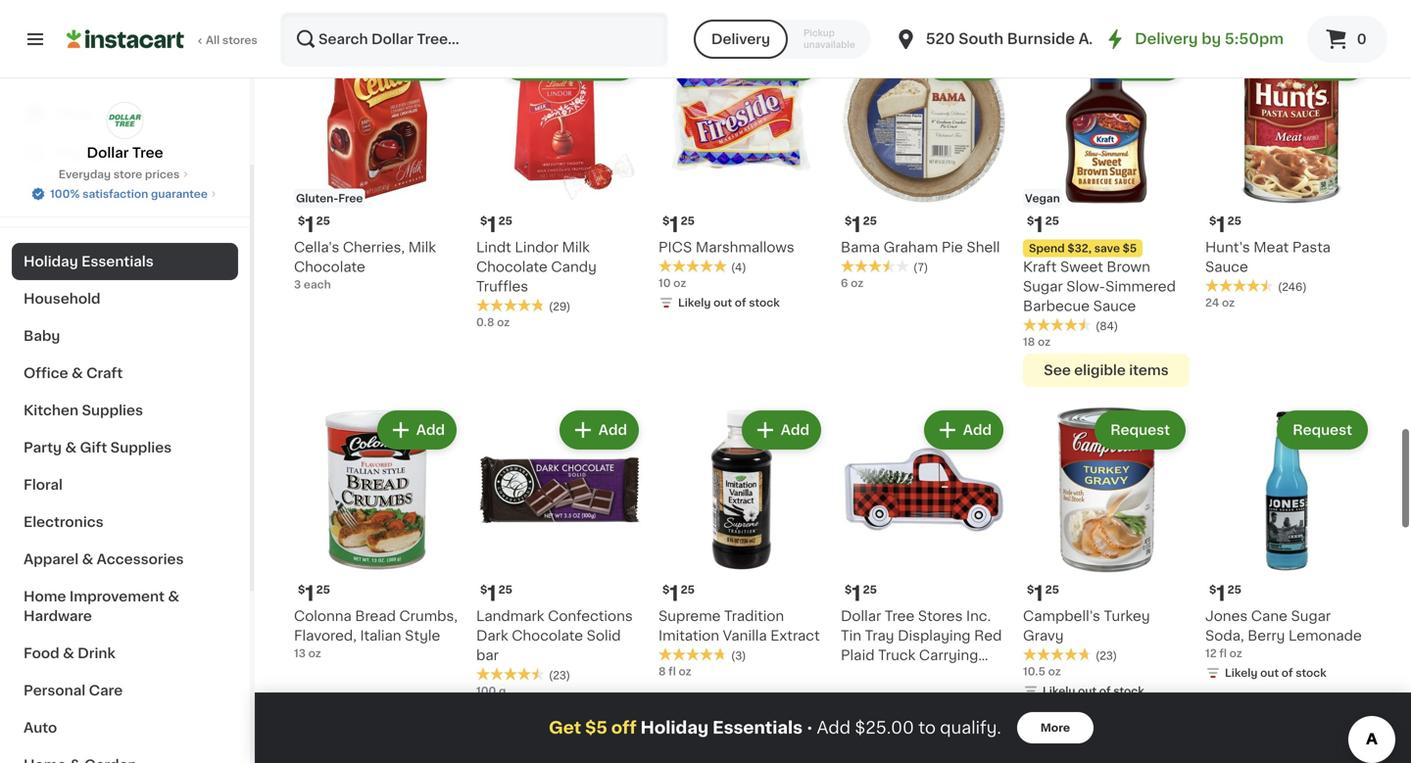 Task type: vqa. For each thing, say whether or not it's contained in the screenshot.
"guarantee"
yes



Task type: locate. For each thing, give the bounding box(es) containing it.
$ for colonna bread crumbs, flavored, italian style
[[298, 585, 305, 595]]

chocolate up truffles
[[476, 260, 548, 274]]

0 horizontal spatial out
[[714, 297, 732, 308]]

colonna bread crumbs, flavored, italian style 13 oz
[[294, 610, 458, 659]]

0 horizontal spatial stock
[[749, 297, 780, 308]]

1 horizontal spatial request
[[1111, 423, 1170, 437]]

items
[[1129, 364, 1169, 377]]

see eligible items button
[[1023, 354, 1190, 387]]

$ up tin at the right of the page
[[845, 585, 852, 595]]

0 horizontal spatial request
[[746, 54, 806, 68]]

0 vertical spatial to
[[576, 54, 591, 68]]

style
[[405, 629, 440, 643]]

1 vertical spatial 6
[[841, 278, 848, 289]]

1 up landmark
[[487, 584, 496, 604]]

christmas
[[841, 668, 911, 682]]

1 vertical spatial dollar
[[841, 610, 881, 623]]

$ for dollar tree stores inc. tin tray displaying red plaid truck carrying christmas tree - 11.125" x 5.875"
[[845, 585, 852, 595]]

(23) for turkey
[[1096, 651, 1117, 662]]

stock down turkey
[[1114, 686, 1145, 697]]

jones cane sugar soda, berry lemonade 12 fl oz
[[1206, 610, 1362, 659]]

$ 1 25 up tin at the right of the page
[[845, 584, 877, 604]]

stock down marshmallows
[[749, 297, 780, 308]]

& inside home improvement & hardware
[[168, 590, 179, 604]]

$ down the gluten-
[[298, 216, 305, 226]]

$ up landmark
[[480, 585, 487, 595]]

of down (4)
[[735, 297, 746, 308]]

delivery down 6 ct button
[[711, 32, 770, 46]]

marshmallows
[[696, 241, 795, 254]]

0 horizontal spatial (23)
[[549, 670, 570, 681]]

1 for dollar tree stores inc. tin tray displaying red plaid truck carrying christmas tree - 11.125" x 5.875"
[[852, 584, 861, 604]]

improvement
[[69, 590, 165, 604]]

oz down soda,
[[1230, 648, 1243, 659]]

$ 1 25 for hunt's meat pasta sauce
[[1209, 215, 1242, 235]]

1 vertical spatial tree
[[885, 610, 915, 623]]

to left cart
[[576, 54, 591, 68]]

0 horizontal spatial delivery
[[711, 32, 770, 46]]

$ up pics
[[663, 216, 670, 226]]

out for turkey
[[1078, 686, 1097, 697]]

& right apparel
[[82, 553, 93, 567]]

candy
[[551, 260, 597, 274]]

oz right 13
[[308, 648, 321, 659]]

(23) for confections
[[549, 670, 570, 681]]

1 up pics
[[670, 215, 679, 235]]

delivery by 5:50pm link
[[1104, 27, 1284, 51]]

1 for landmark confections dark chocolate solid bar
[[487, 584, 496, 604]]

dollar inside "dollar tree stores inc. tin tray displaying red plaid truck carrying christmas tree - 11.125" x 5.875""
[[841, 610, 881, 623]]

$ up supreme
[[663, 585, 670, 595]]

2 horizontal spatial out
[[1261, 668, 1279, 679]]

oz right 0.8
[[497, 317, 510, 328]]

likely out of stock down berry
[[1225, 668, 1327, 679]]

gift
[[80, 441, 107, 455]]

1 up lindt at the top left of page
[[487, 215, 496, 235]]

0 horizontal spatial milk
[[408, 241, 436, 254]]

$ 1 25 for colonna bread crumbs, flavored, italian style
[[298, 584, 330, 604]]

100% satisfaction guarantee
[[50, 189, 208, 199]]

0 horizontal spatial 6
[[659, 9, 666, 20]]

oz inside colonna bread crumbs, flavored, italian style 13 oz
[[308, 648, 321, 659]]

None search field
[[280, 12, 668, 67]]

25 up campbell's
[[1045, 585, 1059, 595]]

0 horizontal spatial sugar
[[1023, 280, 1063, 294]]

milk inside cella's cherries, milk chocolate 3 each
[[408, 241, 436, 254]]

0 horizontal spatial holiday
[[24, 255, 78, 269]]

to inside treatment tracker modal dialog
[[919, 720, 936, 737]]

fl right 12
[[1220, 648, 1227, 659]]

1 horizontal spatial stock
[[1114, 686, 1145, 697]]

oz down 'bama'
[[851, 278, 864, 289]]

(23) down landmark confections dark chocolate solid bar
[[549, 670, 570, 681]]

$ 1 25 for spend $32, save $5
[[1027, 215, 1059, 235]]

$ 1 25 up colonna
[[298, 584, 330, 604]]

holiday right off
[[641, 720, 709, 737]]

0 vertical spatial fl
[[1220, 648, 1227, 659]]

0 vertical spatial likely out of stock
[[678, 297, 780, 308]]

1 horizontal spatial $5
[[1123, 243, 1137, 254]]

25 up 'bama'
[[863, 216, 877, 226]]

$ for lindt lindor milk chocolate candy truffles
[[480, 216, 487, 226]]

oz for campbell's turkey gravy
[[1048, 666, 1061, 677]]

kitchen supplies link
[[12, 392, 238, 429]]

auto link
[[12, 710, 238, 747]]

1 vertical spatial of
[[1282, 668, 1293, 679]]

food
[[24, 647, 59, 661]]

auto
[[24, 721, 57, 735]]

2 vertical spatial likely
[[1043, 686, 1076, 697]]

request button for turkey
[[1097, 413, 1184, 448]]

1 up hunt's on the right top of the page
[[1217, 215, 1226, 235]]

$ up colonna
[[298, 585, 305, 595]]

1 vertical spatial sauce
[[1093, 299, 1136, 313]]

0 vertical spatial stock
[[749, 297, 780, 308]]

sugar up lemonade
[[1291, 610, 1331, 623]]

$ 1 25 up hunt's on the right top of the page
[[1209, 215, 1242, 235]]

1 up campbell's
[[1034, 584, 1043, 604]]

1 horizontal spatial 6
[[841, 278, 848, 289]]

dollar tree stores inc. tin tray displaying red plaid truck carrying christmas tree - 11.125" x 5.875"
[[841, 610, 1002, 702]]

$ 1 25 for dollar tree stores inc. tin tray displaying red plaid truck carrying christmas tree - 11.125" x 5.875"
[[845, 584, 877, 604]]

0 horizontal spatial likely
[[678, 297, 711, 308]]

1 horizontal spatial likely
[[1043, 686, 1076, 697]]

0 horizontal spatial sauce
[[1093, 299, 1136, 313]]

of down campbell's turkey gravy
[[1099, 686, 1111, 697]]

1 up 'bama'
[[852, 215, 861, 235]]

1 up colonna
[[305, 584, 314, 604]]

buy
[[55, 146, 83, 160]]

imitation
[[659, 629, 719, 643]]

floral
[[24, 478, 63, 492]]

likely down soda,
[[1225, 668, 1258, 679]]

$ 1 25 up 'spend'
[[1027, 215, 1059, 235]]

1 vertical spatial likely
[[1225, 668, 1258, 679]]

again
[[99, 146, 138, 160]]

$ 1 25 up supreme
[[663, 584, 695, 604]]

$ 1 25 up campbell's
[[1027, 584, 1059, 604]]

2 vertical spatial out
[[1078, 686, 1097, 697]]

0 vertical spatial 6
[[659, 9, 666, 20]]

1 vertical spatial (23)
[[549, 670, 570, 681]]

lindt lindor milk chocolate candy truffles
[[476, 241, 597, 294]]

$ up campbell's
[[1027, 585, 1034, 595]]

dollar for dollar tree
[[87, 146, 129, 160]]

6 inside button
[[659, 9, 666, 20]]

1 horizontal spatial request button
[[1097, 413, 1184, 448]]

sugar inside jones cane sugar soda, berry lemonade 12 fl oz
[[1291, 610, 1331, 623]]

supplies down craft
[[82, 404, 143, 418]]

out down (4)
[[714, 297, 732, 308]]

out for marshmallows
[[714, 297, 732, 308]]

milk for lindor
[[562, 241, 590, 254]]

apparel & accessories link
[[12, 541, 238, 578]]

25 up the 'tray'
[[863, 585, 877, 595]]

colonna
[[294, 610, 352, 623]]

$ 1 25
[[298, 215, 330, 235], [480, 215, 513, 235], [663, 215, 695, 235], [845, 215, 877, 235], [1027, 215, 1059, 235], [1209, 215, 1242, 235], [298, 584, 330, 604], [480, 584, 513, 604], [663, 584, 695, 604], [845, 584, 877, 604], [1027, 584, 1059, 604], [1209, 584, 1242, 604]]

25 up hunt's on the right top of the page
[[1228, 216, 1242, 226]]

likely out of stock
[[678, 297, 780, 308], [1225, 668, 1327, 679], [1043, 686, 1145, 697]]

displaying
[[898, 629, 971, 643]]

hardware
[[24, 610, 92, 623]]

$ 1 25 for jones cane sugar soda, berry lemonade
[[1209, 584, 1242, 604]]

25 for supreme tradition imitation vanilla extract
[[681, 585, 695, 595]]

chocolate inside lindt lindor milk chocolate candy truffles
[[476, 260, 548, 274]]

25 up the jones
[[1228, 585, 1242, 595]]

likely down "10.5 oz"
[[1043, 686, 1076, 697]]

kraft
[[1023, 260, 1057, 274]]

oz right 10.5
[[1048, 666, 1061, 677]]

oz right 24
[[1222, 297, 1235, 308]]

0 button
[[1307, 16, 1388, 63]]

home
[[24, 590, 66, 604]]

0 horizontal spatial to
[[576, 54, 591, 68]]

$ 1 25 up cella's
[[298, 215, 330, 235]]

0 vertical spatial sauce
[[1206, 260, 1248, 274]]

of for pics marshmallows
[[735, 297, 746, 308]]

treatment tracker modal dialog
[[255, 693, 1411, 764]]

0 vertical spatial essentials
[[81, 255, 154, 269]]

out down berry
[[1261, 668, 1279, 679]]

1
[[305, 215, 314, 235], [487, 215, 496, 235], [670, 215, 679, 235], [852, 215, 861, 235], [1034, 215, 1043, 235], [1217, 215, 1226, 235], [305, 584, 314, 604], [487, 584, 496, 604], [670, 584, 679, 604], [852, 584, 861, 604], [1034, 584, 1043, 604], [1217, 584, 1226, 604]]

$ for bama graham pie shell
[[845, 216, 852, 226]]

bar
[[476, 649, 499, 663]]

holiday inside treatment tracker modal dialog
[[641, 720, 709, 737]]

accessories
[[97, 553, 184, 567]]

& for accessories
[[82, 553, 93, 567]]

(84)
[[1096, 321, 1118, 332]]

$ up 'bama'
[[845, 216, 852, 226]]

likely for campbell's turkey gravy
[[1043, 686, 1076, 697]]

2 vertical spatial likely out of stock
[[1043, 686, 1145, 697]]

essentials up household link
[[81, 255, 154, 269]]

dollar inside "link"
[[87, 146, 129, 160]]

fl
[[1220, 648, 1227, 659], [669, 666, 676, 677]]

$ 1 25 up landmark
[[480, 584, 513, 604]]

1 horizontal spatial dollar
[[841, 610, 881, 623]]

1 horizontal spatial delivery
[[1135, 32, 1198, 46]]

6 left ct
[[659, 9, 666, 20]]

0 vertical spatial likely
[[678, 297, 711, 308]]

delivery inside button
[[711, 32, 770, 46]]

out up more button
[[1078, 686, 1097, 697]]

1 horizontal spatial to
[[919, 720, 936, 737]]

$ for jones cane sugar soda, berry lemonade
[[1209, 585, 1217, 595]]

25 for hunt's meat pasta sauce
[[1228, 216, 1242, 226]]

sugar down kraft
[[1023, 280, 1063, 294]]

& for craft
[[72, 367, 83, 380]]

add button
[[379, 44, 455, 79], [1291, 44, 1366, 79], [379, 413, 455, 448], [561, 413, 637, 448], [744, 413, 819, 448], [926, 413, 1002, 448], [561, 725, 637, 760], [744, 725, 819, 760], [926, 725, 1002, 760], [1291, 725, 1366, 760]]

chocolate down landmark
[[512, 629, 583, 643]]

everyday
[[59, 169, 111, 180]]

cella's
[[294, 241, 339, 254]]

tree up the 'tray'
[[885, 610, 915, 623]]

of down jones cane sugar soda, berry lemonade 12 fl oz
[[1282, 668, 1293, 679]]

more button
[[1017, 713, 1094, 744]]

1 for bama graham pie shell
[[852, 215, 861, 235]]

$ 1 25 up pics
[[663, 215, 695, 235]]

0 vertical spatial (23)
[[1096, 651, 1117, 662]]

dollar tree link
[[87, 102, 163, 163]]

milk for cherries,
[[408, 241, 436, 254]]

0 vertical spatial sugar
[[1023, 280, 1063, 294]]

tree left -
[[915, 668, 945, 682]]

& down the 'accessories'
[[168, 590, 179, 604]]

0 vertical spatial tree
[[132, 146, 163, 160]]

1 up 'spend'
[[1034, 215, 1043, 235]]

0 horizontal spatial likely out of stock
[[678, 297, 780, 308]]

off
[[611, 720, 637, 737]]

fl right 8
[[669, 666, 676, 677]]

oz right 18
[[1038, 337, 1051, 347]]

1 for pics marshmallows
[[670, 215, 679, 235]]

1 horizontal spatial sugar
[[1291, 610, 1331, 623]]

berry
[[1248, 629, 1285, 643]]

12
[[1206, 648, 1217, 659]]

3
[[294, 279, 301, 290]]

0 horizontal spatial $5
[[585, 720, 607, 737]]

100
[[476, 686, 496, 697]]

1 for spend $32, save $5
[[1034, 215, 1043, 235]]

1 up supreme
[[670, 584, 679, 604]]

& left gift
[[65, 441, 77, 455]]

sauce down hunt's on the right top of the page
[[1206, 260, 1248, 274]]

1 vertical spatial likely out of stock
[[1225, 668, 1327, 679]]

25 up colonna
[[316, 585, 330, 595]]

1 horizontal spatial of
[[1099, 686, 1111, 697]]

of for campbell's turkey gravy
[[1099, 686, 1111, 697]]

$ 1 25 up 'bama'
[[845, 215, 877, 235]]

25 for dollar tree stores inc. tin tray displaying red plaid truck carrying christmas tree - 11.125" x 5.875"
[[863, 585, 877, 595]]

everyday store prices
[[59, 169, 180, 180]]

1 vertical spatial to
[[919, 720, 936, 737]]

25 for jones cane sugar soda, berry lemonade
[[1228, 585, 1242, 595]]

2 milk from the left
[[562, 241, 590, 254]]

$5 left off
[[585, 720, 607, 737]]

it
[[86, 146, 96, 160]]

0 vertical spatial of
[[735, 297, 746, 308]]

0 horizontal spatial request button
[[732, 44, 819, 79]]

2 horizontal spatial of
[[1282, 668, 1293, 679]]

10
[[659, 278, 671, 289]]

2 vertical spatial stock
[[1114, 686, 1145, 697]]

1 vertical spatial essentials
[[713, 720, 803, 737]]

delivery left by
[[1135, 32, 1198, 46]]

holiday up household
[[24, 255, 78, 269]]

supplies
[[82, 404, 143, 418], [110, 441, 172, 455]]

likely for pics marshmallows
[[678, 297, 711, 308]]

chocolate up each
[[294, 260, 365, 274]]

& right food
[[63, 647, 74, 661]]

shop link
[[12, 94, 238, 133]]

10 oz
[[659, 278, 686, 289]]

to right $25.00
[[919, 720, 936, 737]]

1 vertical spatial fl
[[669, 666, 676, 677]]

6 down 'bama'
[[841, 278, 848, 289]]

2 horizontal spatial stock
[[1296, 668, 1327, 679]]

dollar tree logo image
[[106, 102, 144, 139]]

product group
[[294, 38, 461, 293], [476, 38, 643, 330], [659, 38, 825, 315], [841, 38, 1008, 291], [1023, 38, 1190, 387], [1206, 38, 1372, 311], [294, 407, 461, 662], [476, 407, 643, 699], [659, 407, 825, 680], [841, 407, 1008, 702], [1023, 407, 1190, 703], [1206, 407, 1372, 685], [476, 719, 643, 764], [659, 719, 825, 764], [841, 719, 1008, 764], [1206, 719, 1372, 764]]

tree inside "link"
[[132, 146, 163, 160]]

$ 1 25 up lindt at the top left of page
[[480, 215, 513, 235]]

likely down 10 oz
[[678, 297, 711, 308]]

$ 1 25 up the jones
[[1209, 584, 1242, 604]]

0 vertical spatial supplies
[[82, 404, 143, 418]]

stores
[[222, 35, 257, 46]]

2 vertical spatial tree
[[915, 668, 945, 682]]

$ 1 25 for bama graham pie shell
[[845, 215, 877, 235]]

0 vertical spatial dollar
[[87, 146, 129, 160]]

1 up tin at the right of the page
[[852, 584, 861, 604]]

oz for bama graham pie shell
[[851, 278, 864, 289]]

520 south burnside avenue
[[926, 32, 1135, 46]]

$ for hunt's meat pasta sauce
[[1209, 216, 1217, 226]]

spend
[[1029, 243, 1065, 254]]

add inside button
[[545, 54, 573, 68]]

pie
[[942, 241, 963, 254]]

$5 up brown
[[1123, 243, 1137, 254]]

13
[[294, 648, 306, 659]]

0
[[1357, 32, 1367, 46]]

1 horizontal spatial sauce
[[1206, 260, 1248, 274]]

household
[[24, 292, 101, 306]]

out
[[714, 297, 732, 308], [1261, 668, 1279, 679], [1078, 686, 1097, 697]]

25 down the gluten-
[[316, 216, 330, 226]]

1 horizontal spatial likely out of stock
[[1043, 686, 1145, 697]]

1 horizontal spatial holiday
[[641, 720, 709, 737]]

1 horizontal spatial milk
[[562, 241, 590, 254]]

1 milk from the left
[[408, 241, 436, 254]]

pasta
[[1293, 241, 1331, 254]]

oz for lindt lindor milk chocolate candy truffles
[[497, 317, 510, 328]]

delivery for delivery by 5:50pm
[[1135, 32, 1198, 46]]

delivery
[[1135, 32, 1198, 46], [711, 32, 770, 46]]

25 up supreme
[[681, 585, 695, 595]]

tree up "prices"
[[132, 146, 163, 160]]

cart
[[595, 54, 623, 68]]

25 up lindt at the top left of page
[[498, 216, 513, 226]]

10.5
[[1023, 666, 1046, 677]]

1 vertical spatial holiday
[[641, 720, 709, 737]]

1 horizontal spatial (23)
[[1096, 651, 1117, 662]]

25 up pics
[[681, 216, 695, 226]]

6 ct button
[[659, 0, 825, 22]]

jones
[[1206, 610, 1248, 623]]

0 horizontal spatial dollar
[[87, 146, 129, 160]]

& left craft
[[72, 367, 83, 380]]

1 vertical spatial $5
[[585, 720, 607, 737]]

0 horizontal spatial of
[[735, 297, 746, 308]]

(29)
[[549, 301, 571, 312]]

save
[[1095, 243, 1120, 254]]

25 for campbell's turkey gravy
[[1045, 585, 1059, 595]]

25 down vegan
[[1045, 216, 1059, 226]]

likely out of stock down (4)
[[678, 297, 780, 308]]

1 horizontal spatial fl
[[1220, 648, 1227, 659]]

•
[[807, 720, 813, 736]]

personal care
[[24, 684, 123, 698]]

supplies up floral link
[[110, 441, 172, 455]]

add to cart
[[545, 54, 623, 68]]

6 for 6 oz
[[841, 278, 848, 289]]

essentials left the •
[[713, 720, 803, 737]]

milk up candy at the top of page
[[562, 241, 590, 254]]

milk inside lindt lindor milk chocolate candy truffles
[[562, 241, 590, 254]]

milk right cherries,
[[408, 241, 436, 254]]

25 up landmark
[[498, 585, 513, 595]]

sauce up (84)
[[1093, 299, 1136, 313]]

0 vertical spatial out
[[714, 297, 732, 308]]

all stores
[[206, 35, 257, 46]]

★★★★★
[[659, 259, 727, 273], [659, 259, 727, 273], [841, 259, 910, 273], [841, 259, 910, 273], [1206, 279, 1274, 293], [1206, 279, 1274, 293], [476, 299, 545, 312], [476, 299, 545, 312], [1023, 318, 1092, 332], [1023, 318, 1092, 332], [659, 648, 727, 662], [659, 648, 727, 662], [1023, 648, 1092, 662], [1023, 648, 1092, 662], [476, 668, 545, 681], [476, 668, 545, 681]]

oz right 10
[[674, 278, 686, 289]]

free
[[338, 193, 363, 204]]

1 horizontal spatial out
[[1078, 686, 1097, 697]]

2 vertical spatial of
[[1099, 686, 1111, 697]]

turkey
[[1104, 610, 1150, 623]]

holiday essentials
[[24, 255, 154, 269]]

25 for landmark confections dark chocolate solid bar
[[498, 585, 513, 595]]

burnside
[[1007, 32, 1075, 46]]

2 horizontal spatial likely
[[1225, 668, 1258, 679]]

landmark confections dark chocolate solid bar
[[476, 610, 633, 663]]

$ down vegan
[[1027, 216, 1034, 226]]

1 vertical spatial sugar
[[1291, 610, 1331, 623]]

$ up hunt's on the right top of the page
[[1209, 216, 1217, 226]]

1 horizontal spatial essentials
[[713, 720, 803, 737]]

chocolate inside landmark confections dark chocolate solid bar
[[512, 629, 583, 643]]

25 for pics marshmallows
[[681, 216, 695, 226]]

$ for supreme tradition imitation vanilla extract
[[663, 585, 670, 595]]



Task type: describe. For each thing, give the bounding box(es) containing it.
floral link
[[12, 467, 238, 504]]

plaid
[[841, 649, 875, 663]]

supreme tradition imitation vanilla extract
[[659, 610, 820, 643]]

dark
[[476, 629, 508, 643]]

holiday essentials link
[[12, 243, 238, 280]]

electronics link
[[12, 504, 238, 541]]

home improvement & hardware link
[[12, 578, 238, 635]]

soda,
[[1206, 629, 1244, 643]]

add to cart button
[[503, 44, 637, 79]]

request for pics marshmallows
[[746, 54, 806, 68]]

stores
[[918, 610, 963, 623]]

drink
[[78, 647, 115, 661]]

likely out of stock for marshmallows
[[678, 297, 780, 308]]

gluten-
[[296, 193, 338, 204]]

1 for colonna bread crumbs, flavored, italian style
[[305, 584, 314, 604]]

likely out of stock for turkey
[[1043, 686, 1145, 697]]

satisfaction
[[82, 189, 148, 199]]

kraft sweet brown sugar slow-simmered barbecue sauce
[[1023, 260, 1176, 313]]

store
[[113, 169, 142, 180]]

dollar tree
[[87, 146, 163, 160]]

oz for kraft sweet brown sugar slow-simmered barbecue sauce
[[1038, 337, 1051, 347]]

5.875"
[[852, 688, 896, 702]]

oz inside jones cane sugar soda, berry lemonade 12 fl oz
[[1230, 648, 1243, 659]]

100 g
[[476, 686, 506, 697]]

1 for supreme tradition imitation vanilla extract
[[670, 584, 679, 604]]

office & craft link
[[12, 355, 238, 392]]

0.8 oz
[[476, 317, 510, 328]]

eligible
[[1074, 364, 1126, 377]]

25 for bama graham pie shell
[[863, 216, 877, 226]]

shop
[[55, 107, 92, 121]]

landmark
[[476, 610, 544, 623]]

8 fl oz
[[659, 666, 692, 677]]

add inside treatment tracker modal dialog
[[817, 720, 851, 737]]

to inside the add to cart button
[[576, 54, 591, 68]]

6 ct
[[659, 9, 680, 20]]

$ for cella's cherries, milk chocolate
[[298, 216, 305, 226]]

avenue
[[1079, 32, 1135, 46]]

service type group
[[694, 20, 871, 59]]

lists link
[[12, 173, 238, 212]]

$ 1 25 for supreme tradition imitation vanilla extract
[[663, 584, 695, 604]]

stock for pics marshmallows
[[749, 297, 780, 308]]

truffles
[[476, 280, 528, 294]]

spend $32, save $5
[[1029, 243, 1137, 254]]

stock for campbell's turkey gravy
[[1114, 686, 1145, 697]]

1 for lindt lindor milk chocolate candy truffles
[[487, 215, 496, 235]]

cherries,
[[343, 241, 405, 254]]

$5 inside treatment tracker modal dialog
[[585, 720, 607, 737]]

pics
[[659, 241, 692, 254]]

25 for spend $32, save $5
[[1045, 216, 1059, 226]]

buy it again link
[[12, 133, 238, 173]]

tradition
[[724, 610, 784, 623]]

party
[[24, 441, 62, 455]]

all
[[206, 35, 220, 46]]

1 for campbell's turkey gravy
[[1034, 584, 1043, 604]]

tree for dollar tree
[[132, 146, 163, 160]]

vegan
[[1025, 193, 1060, 204]]

fl inside jones cane sugar soda, berry lemonade 12 fl oz
[[1220, 648, 1227, 659]]

$ 1 25 for lindt lindor milk chocolate candy truffles
[[480, 215, 513, 235]]

kitchen
[[24, 404, 78, 418]]

prices
[[145, 169, 180, 180]]

gluten-free
[[296, 193, 363, 204]]

campbell's turkey gravy
[[1023, 610, 1150, 643]]

inc.
[[966, 610, 991, 623]]

personal care link
[[12, 672, 238, 710]]

bread
[[355, 610, 396, 623]]

$ for spend $32, save $5
[[1027, 216, 1034, 226]]

home improvement & hardware
[[24, 590, 179, 623]]

red
[[974, 629, 1002, 643]]

sauce inside kraft sweet brown sugar slow-simmered barbecue sauce
[[1093, 299, 1136, 313]]

apparel & accessories
[[24, 553, 184, 567]]

0 horizontal spatial essentials
[[81, 255, 154, 269]]

everyday store prices link
[[59, 167, 191, 182]]

100%
[[50, 189, 80, 199]]

1 vertical spatial stock
[[1296, 668, 1327, 679]]

slow-
[[1067, 280, 1106, 294]]

baby
[[24, 329, 60, 343]]

520
[[926, 32, 955, 46]]

carrying
[[919, 649, 978, 663]]

craft
[[86, 367, 123, 380]]

$25.00
[[855, 720, 914, 737]]

delivery by 5:50pm
[[1135, 32, 1284, 46]]

tree for dollar tree stores inc. tin tray displaying red plaid truck carrying christmas tree - 11.125" x 5.875"
[[885, 610, 915, 623]]

(4)
[[731, 262, 746, 273]]

solid
[[587, 629, 621, 643]]

ct
[[669, 9, 680, 20]]

delivery for delivery
[[711, 32, 770, 46]]

24 oz
[[1206, 297, 1235, 308]]

Search field
[[282, 14, 666, 65]]

$ for campbell's turkey gravy
[[1027, 585, 1034, 595]]

graham
[[884, 241, 938, 254]]

x
[[841, 688, 849, 702]]

oz for hunt's meat pasta sauce
[[1222, 297, 1235, 308]]

& for gift
[[65, 441, 77, 455]]

0 vertical spatial $5
[[1123, 243, 1137, 254]]

instacart logo image
[[67, 27, 184, 51]]

chocolate inside cella's cherries, milk chocolate 3 each
[[294, 260, 365, 274]]

0 horizontal spatial fl
[[669, 666, 676, 677]]

supreme
[[659, 610, 721, 623]]

$ for landmark confections dark chocolate solid bar
[[480, 585, 487, 595]]

more
[[1041, 723, 1070, 734]]

2 horizontal spatial request button
[[1279, 413, 1366, 448]]

0.8
[[476, 317, 494, 328]]

chocolate for add
[[512, 629, 583, 643]]

lemonade
[[1289, 629, 1362, 643]]

flavored,
[[294, 629, 357, 643]]

tray
[[865, 629, 894, 643]]

$ 1 25 for campbell's turkey gravy
[[1027, 584, 1059, 604]]

request for campbell's turkey gravy
[[1111, 423, 1170, 437]]

personal
[[24, 684, 85, 698]]

office & craft
[[24, 367, 123, 380]]

$ 1 25 for pics marshmallows
[[663, 215, 695, 235]]

2 horizontal spatial request
[[1293, 423, 1353, 437]]

sugar inside kraft sweet brown sugar slow-simmered barbecue sauce
[[1023, 280, 1063, 294]]

$ for pics marshmallows
[[663, 216, 670, 226]]

$ 1 25 for landmark confections dark chocolate solid bar
[[480, 584, 513, 604]]

oz right 8
[[679, 666, 692, 677]]

italian
[[360, 629, 401, 643]]

barbecue
[[1023, 299, 1090, 313]]

24
[[1206, 297, 1220, 308]]

0 vertical spatial holiday
[[24, 255, 78, 269]]

6 oz
[[841, 278, 864, 289]]

5:50pm
[[1225, 32, 1284, 46]]

request button for marshmallows
[[732, 44, 819, 79]]

essentials inside treatment tracker modal dialog
[[713, 720, 803, 737]]

-
[[948, 668, 954, 682]]

1 for cella's cherries, milk chocolate
[[305, 215, 314, 235]]

1 vertical spatial supplies
[[110, 441, 172, 455]]

$ 1 25 for cella's cherries, milk chocolate
[[298, 215, 330, 235]]

6 for 6 ct
[[659, 9, 666, 20]]

1 vertical spatial out
[[1261, 668, 1279, 679]]

8
[[659, 666, 666, 677]]

1 for jones cane sugar soda, berry lemonade
[[1217, 584, 1226, 604]]

1 for hunt's meat pasta sauce
[[1217, 215, 1226, 235]]

25 for lindt lindor milk chocolate candy truffles
[[498, 216, 513, 226]]

25 for cella's cherries, milk chocolate
[[316, 216, 330, 226]]

sauce inside hunt's meat pasta sauce
[[1206, 260, 1248, 274]]

south
[[959, 32, 1004, 46]]

qualify.
[[940, 720, 1002, 737]]

oz for pics marshmallows
[[674, 278, 686, 289]]

25 for colonna bread crumbs, flavored, italian style
[[316, 585, 330, 595]]

520 south burnside avenue button
[[895, 12, 1135, 67]]

lists
[[55, 185, 89, 199]]

by
[[1202, 32, 1221, 46]]

18
[[1023, 337, 1035, 347]]

2 horizontal spatial likely out of stock
[[1225, 668, 1327, 679]]

chocolate for add to cart
[[476, 260, 548, 274]]

& for drink
[[63, 647, 74, 661]]

simmered
[[1106, 280, 1176, 294]]

dollar for dollar tree stores inc. tin tray displaying red plaid truck carrying christmas tree - 11.125" x 5.875"
[[841, 610, 881, 623]]

buy it again
[[55, 146, 138, 160]]



